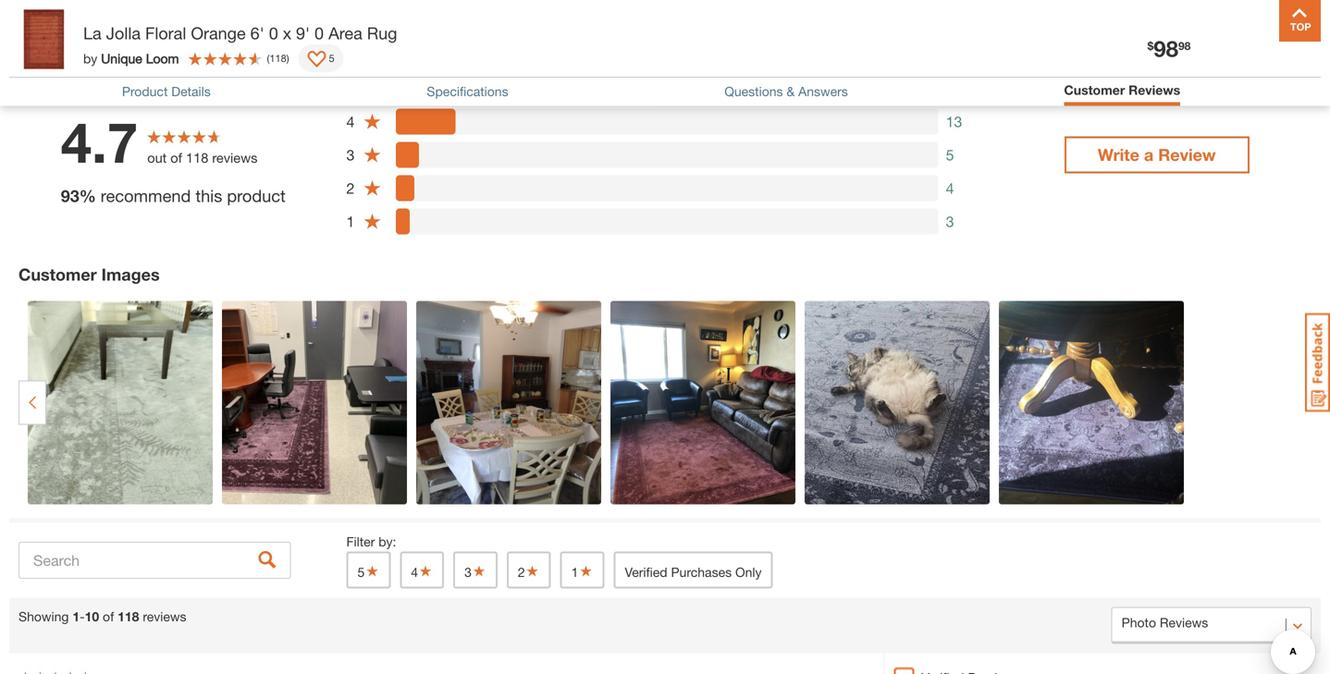 Task type: vqa. For each thing, say whether or not it's contained in the screenshot.
the topmost Customer
yes



Task type: locate. For each thing, give the bounding box(es) containing it.
star symbol image for 2
[[525, 565, 540, 577]]

star symbol image inside 3 button
[[472, 565, 486, 577]]

4 right 5 button
[[411, 565, 418, 580]]

4 down area
[[346, 113, 355, 130]]

1 star symbol image from the left
[[365, 565, 380, 577]]

by
[[83, 51, 97, 66]]

showing
[[19, 609, 69, 624]]

2 vertical spatial 3
[[464, 565, 472, 580]]

1 horizontal spatial reviews
[[212, 150, 258, 166]]

1 star icon image from the top
[[363, 112, 381, 131]]

2 horizontal spatial of
[[170, 150, 182, 166]]

0 vertical spatial 118
[[269, 52, 286, 64]]

0 vertical spatial 2
[[346, 179, 355, 197]]

customer for customer images
[[19, 264, 97, 284]]

star symbol image left 2 button
[[472, 565, 486, 577]]

1 horizontal spatial 0
[[315, 23, 324, 43]]

1 inside button
[[571, 565, 579, 580]]

reviews
[[212, 150, 258, 166], [143, 609, 186, 624]]

5 left la
[[68, 27, 75, 42]]

1 vertical spatial 4.7
[[61, 109, 138, 175]]

93 % recommend this product
[[61, 186, 286, 206]]

0 horizontal spatial 1
[[72, 609, 80, 624]]

4.7 up %
[[61, 109, 138, 175]]

5 right display icon
[[329, 52, 335, 64]]

4.7 for 4.7
[[61, 109, 138, 175]]

118 right 10
[[118, 609, 139, 624]]

98
[[1154, 35, 1178, 62], [1178, 39, 1191, 52]]

0 horizontal spatial 2
[[346, 179, 355, 197]]

1 button
[[560, 552, 604, 589]]

loom
[[146, 51, 179, 66]]

1 vertical spatial 1
[[571, 565, 579, 580]]

0 vertical spatial reviews
[[212, 150, 258, 166]]

review
[[1158, 145, 1216, 164]]

1 horizontal spatial 2
[[518, 565, 525, 580]]

verified purchases only
[[625, 565, 762, 580]]

1 vertical spatial out
[[147, 150, 167, 166]]

star symbol image left 1 button
[[525, 565, 540, 577]]

0 vertical spatial 3
[[346, 146, 355, 164]]

0 right 9'
[[315, 23, 324, 43]]

0 vertical spatial 1
[[346, 213, 355, 230]]

customer reviews
[[1064, 82, 1180, 98]]

4.7
[[9, 27, 27, 42], [61, 109, 138, 175]]

4 star symbol image from the left
[[579, 565, 593, 577]]

only
[[735, 565, 762, 580]]

reviews up product
[[212, 150, 258, 166]]

star icon image for 3
[[363, 146, 381, 164]]

3
[[346, 146, 355, 164], [946, 213, 954, 230], [464, 565, 472, 580]]

1 vertical spatial 2
[[518, 565, 525, 580]]

1 horizontal spatial 4
[[411, 565, 418, 580]]

star symbol image
[[365, 565, 380, 577], [472, 565, 486, 577], [525, 565, 540, 577], [579, 565, 593, 577]]

write a review button
[[1064, 136, 1249, 173]]

118 up this
[[186, 150, 208, 166]]

118
[[269, 52, 286, 64], [186, 150, 208, 166], [118, 609, 139, 624]]

of left la
[[53, 27, 64, 42]]

star symbol image inside 2 button
[[525, 565, 540, 577]]

customer
[[1064, 82, 1125, 98], [19, 264, 97, 284]]

images
[[101, 264, 160, 284]]

0 vertical spatial 4
[[346, 113, 355, 130]]

5 down filter
[[358, 565, 365, 580]]

out
[[31, 27, 50, 42], [147, 150, 167, 166]]

4 star icon image from the top
[[363, 212, 381, 230]]

filter
[[346, 534, 375, 549]]

2 horizontal spatial 1
[[571, 565, 579, 580]]

4 down 13
[[946, 179, 954, 197]]

star icon image
[[363, 112, 381, 131], [363, 146, 381, 164], [363, 179, 381, 197], [363, 212, 381, 230]]

reviews down search text box
[[143, 609, 186, 624]]

questions & answers
[[725, 84, 848, 99]]

3 star symbol image from the left
[[525, 565, 540, 577]]

2 horizontal spatial 4
[[946, 179, 954, 197]]

0 vertical spatial customer
[[1064, 82, 1125, 98]]

specifications
[[427, 84, 508, 99]]

0 horizontal spatial customer
[[19, 264, 97, 284]]

0 horizontal spatial 4.7
[[9, 27, 27, 42]]

4.7 out of 5
[[9, 27, 75, 42]]

5
[[68, 27, 75, 42], [329, 52, 335, 64], [946, 146, 954, 164], [358, 565, 365, 580]]

of right 10
[[103, 609, 114, 624]]

4 button
[[400, 552, 444, 589]]

2 horizontal spatial 118
[[269, 52, 286, 64]]

star symbol image for 1
[[579, 565, 593, 577]]

1 horizontal spatial 3
[[464, 565, 472, 580]]

write a review
[[1098, 145, 1216, 164]]

5 inside button
[[358, 565, 365, 580]]

0 horizontal spatial out
[[31, 27, 50, 42]]

top button
[[1279, 0, 1321, 42]]

out left la
[[31, 27, 50, 42]]

2 star icon image from the top
[[363, 146, 381, 164]]

1
[[346, 213, 355, 230], [571, 565, 579, 580], [72, 609, 80, 624]]

of up 93 % recommend this product
[[170, 150, 182, 166]]

customer reviews button
[[1064, 82, 1180, 101], [1064, 82, 1180, 98]]

4.7 for 4.7 out of 5
[[9, 27, 27, 42]]

2
[[346, 179, 355, 197], [518, 565, 525, 580]]

star symbol image right 2 button
[[579, 565, 593, 577]]

verified
[[625, 565, 667, 580]]

0
[[269, 23, 278, 43], [315, 23, 324, 43]]

1 horizontal spatial 4.7
[[61, 109, 138, 175]]

2 vertical spatial 118
[[118, 609, 139, 624]]

1 vertical spatial 3
[[946, 213, 954, 230]]

star symbol image inside 1 button
[[579, 565, 593, 577]]

0 horizontal spatial reviews
[[143, 609, 186, 624]]

13
[[946, 113, 962, 130]]

questions & answers button
[[725, 84, 848, 99], [725, 84, 848, 99]]

3 inside 3 button
[[464, 565, 472, 580]]

2 star symbol image from the left
[[472, 565, 486, 577]]

of
[[53, 27, 64, 42], [170, 150, 182, 166], [103, 609, 114, 624]]

0 horizontal spatial 0
[[269, 23, 278, 43]]

star symbol image down filter by:
[[365, 565, 380, 577]]

2 horizontal spatial 3
[[946, 213, 954, 230]]

2 vertical spatial 4
[[411, 565, 418, 580]]

out of 118 reviews
[[147, 150, 258, 166]]

1 vertical spatial 118
[[186, 150, 208, 166]]

(
[[267, 52, 269, 64]]

1 vertical spatial customer
[[19, 264, 97, 284]]

out up recommend
[[147, 150, 167, 166]]

customer left reviews
[[1064, 82, 1125, 98]]

product details button
[[122, 84, 211, 99], [122, 84, 211, 99]]

product
[[122, 84, 168, 99]]

98 inside $ 98 98
[[1178, 39, 1191, 52]]

0 horizontal spatial of
[[53, 27, 64, 42]]

star symbol image inside 5 button
[[365, 565, 380, 577]]

4
[[346, 113, 355, 130], [946, 179, 954, 197], [411, 565, 418, 580]]

details
[[171, 84, 211, 99]]

star icon image for 1
[[363, 212, 381, 230]]

4.7 left la
[[9, 27, 27, 42]]

98 right $
[[1178, 39, 1191, 52]]

2 vertical spatial of
[[103, 609, 114, 624]]

1 horizontal spatial 1
[[346, 213, 355, 230]]

118 down x
[[269, 52, 286, 64]]

3 star icon image from the top
[[363, 179, 381, 197]]

la
[[83, 23, 101, 43]]

2 0 from the left
[[315, 23, 324, 43]]

0 left x
[[269, 23, 278, 43]]

by:
[[379, 534, 396, 549]]

6'
[[250, 23, 264, 43]]

customer for customer reviews
[[1064, 82, 1125, 98]]

customer left images
[[19, 264, 97, 284]]

0 vertical spatial 4.7
[[9, 27, 27, 42]]

star icon image for 4
[[363, 112, 381, 131]]

$
[[1148, 39, 1154, 52]]

1 vertical spatial 4
[[946, 179, 954, 197]]

1 horizontal spatial customer
[[1064, 82, 1125, 98]]

specifications button
[[427, 84, 508, 99], [427, 84, 508, 99]]



Task type: describe. For each thing, give the bounding box(es) containing it.
product image image
[[14, 9, 74, 69]]

verified purchases only button
[[614, 552, 773, 589]]

showing 1 - 10 of 118 reviews
[[19, 609, 186, 624]]

jolla
[[106, 23, 141, 43]]

9'
[[296, 23, 310, 43]]

Search text field
[[19, 542, 291, 579]]

recommend
[[101, 186, 191, 206]]

)
[[286, 52, 289, 64]]

feedback link image
[[1305, 313, 1330, 413]]

rug
[[367, 23, 397, 43]]

star symbol image for 3
[[472, 565, 486, 577]]

1 vertical spatial of
[[170, 150, 182, 166]]

la jolla floral orange 6' 0 x 9' 0 area rug
[[83, 23, 397, 43]]

write
[[1098, 145, 1140, 164]]

$ 98 98
[[1148, 35, 1191, 62]]

5 button
[[298, 44, 344, 72]]

10
[[85, 609, 99, 624]]

1 vertical spatial reviews
[[143, 609, 186, 624]]

5 button
[[346, 552, 391, 589]]

0 horizontal spatial 4
[[346, 113, 355, 130]]

customer images
[[19, 264, 160, 284]]

area
[[328, 23, 362, 43]]

2 button
[[507, 552, 551, 589]]

2 inside button
[[518, 565, 525, 580]]

0 horizontal spatial 118
[[118, 609, 139, 624]]

this
[[195, 186, 222, 206]]

answers
[[798, 84, 848, 99]]

1 horizontal spatial out
[[147, 150, 167, 166]]

questions
[[725, 84, 783, 99]]

a
[[1144, 145, 1154, 164]]

0 vertical spatial out
[[31, 27, 50, 42]]

star symbol image
[[418, 565, 433, 577]]

0 vertical spatial of
[[53, 27, 64, 42]]

1 0 from the left
[[269, 23, 278, 43]]

%
[[79, 186, 96, 206]]

(118)
[[158, 27, 187, 42]]

( 118 )
[[267, 52, 289, 64]]

4 inside button
[[411, 565, 418, 580]]

unique
[[101, 51, 142, 66]]

1 horizontal spatial of
[[103, 609, 114, 624]]

98 up reviews
[[1154, 35, 1178, 62]]

filter by:
[[346, 534, 396, 549]]

5 inside dropdown button
[[329, 52, 335, 64]]

floral
[[145, 23, 186, 43]]

star symbol image for 5
[[365, 565, 380, 577]]

1 horizontal spatial 118
[[186, 150, 208, 166]]

display image
[[308, 51, 326, 69]]

93
[[61, 186, 79, 206]]

&
[[787, 84, 795, 99]]

x
[[283, 23, 291, 43]]

2 vertical spatial 1
[[72, 609, 80, 624]]

3 button
[[453, 552, 498, 589]]

star icon image for 2
[[363, 179, 381, 197]]

0 horizontal spatial 3
[[346, 146, 355, 164]]

-
[[80, 609, 85, 624]]

by unique loom
[[83, 51, 179, 66]]

product details
[[122, 84, 211, 99]]

product
[[227, 186, 286, 206]]

reviews
[[1129, 82, 1180, 98]]

orange
[[191, 23, 246, 43]]

purchases
[[671, 565, 732, 580]]

5 down 13
[[946, 146, 954, 164]]



